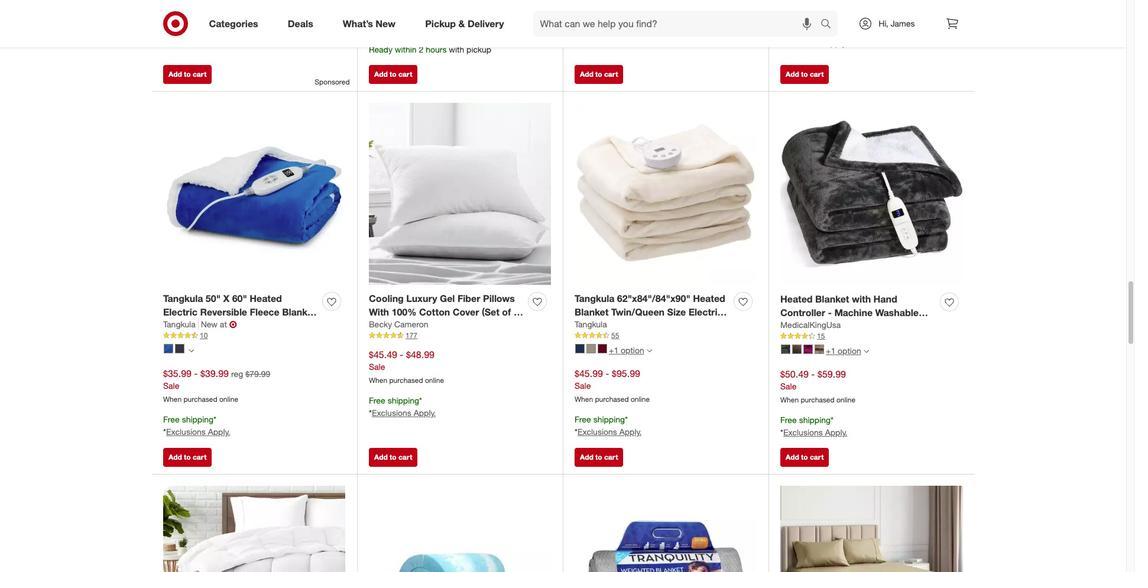 Task type: locate. For each thing, give the bounding box(es) containing it.
0 horizontal spatial red image
[[598, 344, 607, 354]]

- right "$45.99"
[[606, 368, 609, 379]]

free shipping * * exclusions apply.
[[163, 25, 230, 48], [781, 26, 848, 48], [369, 396, 436, 418], [163, 415, 230, 437], [575, 415, 642, 437], [781, 415, 848, 438]]

when inside $45.49 - $48.99 sale when purchased online
[[369, 376, 387, 385]]

tangkula 62"x84"/84"x90" heated blanket twin/queen size electric heated throw blanket w/ timer
[[575, 293, 726, 331]]

1 horizontal spatial blanket
[[641, 320, 675, 331]]

free for $50.49
[[781, 415, 797, 425]]

luxury
[[406, 293, 437, 304]]

1 vertical spatial new
[[201, 320, 218, 330]]

apply.
[[414, 19, 436, 29], [208, 37, 230, 48], [825, 38, 848, 48], [414, 408, 436, 418], [208, 427, 230, 437], [620, 427, 642, 437], [825, 428, 848, 438]]

apply. down $35.99 - $39.99 reg $79.99 sale when purchased online
[[208, 427, 230, 437]]

exclusions apply. button down $35.99 - $39.99 reg $79.99 sale when purchased online
[[166, 426, 230, 438]]

option
[[621, 345, 644, 355], [838, 346, 862, 356]]

pickup
[[425, 17, 456, 29]]

+1 option button down "15"
[[776, 342, 875, 361]]

sale down "$35.99"
[[163, 381, 179, 391]]

1 vertical spatial at
[[220, 320, 227, 330]]

¬
[[229, 319, 237, 331]]

option left all colors + 1 more colors element
[[838, 346, 862, 356]]

new for tangkula
[[201, 320, 218, 330]]

- down with
[[369, 320, 373, 331]]

exclusions up ready
[[372, 19, 411, 29]]

exclusions down categories link
[[166, 37, 206, 48]]

sale down $50.49
[[781, 382, 797, 392]]

apply. down $45.99 - $95.99 sale when purchased online
[[620, 427, 642, 437]]

0 horizontal spatial heated
[[575, 320, 607, 331]]

177 link
[[369, 331, 551, 341]]

2 becky from the left
[[375, 320, 403, 331]]

apply. down categories
[[208, 37, 230, 48]]

&
[[459, 17, 465, 29]]

all colors element right navy 'image'
[[189, 347, 194, 354]]

- inside $50.49 - $59.99 sale when purchased online
[[812, 368, 815, 380]]

all colors image
[[647, 348, 652, 354]]

new
[[376, 17, 396, 29], [201, 320, 218, 330]]

when inside $35.99 - $39.99 reg $79.99 sale when purchased online
[[163, 395, 182, 404]]

$45.49 - $48.99 sale when purchased online
[[369, 349, 444, 385]]

hours
[[426, 45, 447, 55]]

+1 down 55
[[609, 345, 619, 355]]

reg
[[231, 369, 243, 379]]

rouge
[[434, 33, 459, 43]]

tangkula 50" x 60" heated electric reversible fleece blanket blanket throw w/ 10 heat levels, 9 hours auto shut-off, overheat protection image
[[163, 103, 345, 285]]

tangkula link up blue icon
[[575, 319, 607, 331]]

sale for $50.49 - $59.99
[[781, 382, 797, 392]]

0 horizontal spatial new
[[201, 320, 218, 330]]

$48.99
[[406, 349, 435, 361]]

new up 10
[[201, 320, 218, 330]]

1 horizontal spatial tangkula link
[[575, 319, 607, 331]]

tangkula inside tangkula new at ¬
[[163, 320, 196, 330]]

with
[[449, 45, 464, 55]]

purchased inside $50.49 - $59.99 sale when purchased online
[[801, 396, 835, 405]]

tangkula new at ¬
[[163, 319, 237, 331]]

eluxury 3.0 inch gel foam mattress topper image
[[369, 486, 551, 572], [369, 486, 551, 572]]

+1 option button for $59.99
[[776, 342, 875, 361]]

categories
[[209, 17, 258, 29]]

tangkula 62"x84"/84"x90" heated blanket twin/queen size electric heated throw blanket w/ timer image
[[575, 103, 757, 285], [575, 103, 757, 285]]

0 horizontal spatial all colors element
[[189, 347, 194, 354]]

w/
[[677, 320, 688, 331]]

2 horizontal spatial gray image
[[781, 345, 791, 354]]

2 tangkula link from the left
[[575, 319, 607, 331]]

$35.99
[[163, 368, 192, 379]]

+1 option button
[[570, 341, 657, 360], [776, 342, 875, 361]]

becky inside cooling luxury gel fiber pillows with 100% cotton cover (set of 2) - becky cameron
[[375, 320, 403, 331]]

- for $45.99
[[606, 368, 609, 379]]

0 vertical spatial new
[[376, 17, 396, 29]]

free for $45.99
[[575, 415, 591, 425]]

all colors + 1 more colors element
[[864, 348, 869, 355]]

100%
[[392, 306, 417, 318]]

0 horizontal spatial gray image
[[175, 344, 185, 354]]

1 becky from the left
[[369, 320, 392, 330]]

- right "$35.99"
[[194, 368, 198, 379]]

all colors element for $95.99
[[647, 347, 652, 354]]

apply. down search
[[825, 38, 848, 48]]

1 horizontal spatial heated
[[693, 293, 726, 304]]

siegen
[[461, 33, 487, 43]]

sale
[[369, 362, 385, 372], [163, 381, 179, 391], [575, 381, 591, 391], [781, 382, 797, 392]]

purchased
[[184, 6, 217, 15], [595, 6, 629, 15], [801, 6, 835, 15], [389, 376, 423, 385], [184, 395, 217, 404], [595, 395, 629, 404], [801, 396, 835, 405]]

(set
[[482, 306, 500, 318]]

red image for $50.49
[[804, 345, 813, 354]]

option left all colors image
[[621, 345, 644, 355]]

exclusions apply. button down $50.49 - $59.99 sale when purchased online
[[784, 427, 848, 439]]

sale inside $45.99 - $95.99 sale when purchased online
[[575, 381, 591, 391]]

add
[[169, 70, 182, 79], [374, 70, 388, 79], [580, 70, 594, 79], [786, 70, 799, 79], [169, 453, 182, 462], [374, 453, 388, 462], [580, 453, 594, 462], [786, 453, 799, 462]]

gray image left the brown icon
[[781, 345, 791, 354]]

exclusions for exclusions apply. button under $50.49 - $59.99 sale when purchased online
[[784, 428, 823, 438]]

red image
[[598, 344, 607, 354], [804, 345, 813, 354]]

- inside $45.49 - $48.99 sale when purchased online
[[400, 349, 404, 361]]

+1 option button down 55
[[570, 341, 657, 360]]

purchased inside $45.99 - $95.99 sale when purchased online
[[595, 395, 629, 404]]

to
[[184, 70, 191, 79], [390, 70, 397, 79], [596, 70, 602, 79], [801, 70, 808, 79], [184, 453, 191, 462], [390, 453, 397, 462], [596, 453, 602, 462], [801, 453, 808, 462]]

0 horizontal spatial +1 option
[[609, 345, 644, 355]]

exclusions down $35.99 - $39.99 reg $79.99 sale when purchased online
[[166, 427, 206, 437]]

+1 right beige image
[[826, 346, 836, 356]]

exclusions
[[372, 19, 411, 29], [166, 37, 206, 48], [784, 38, 823, 48], [372, 408, 411, 418], [166, 427, 206, 437], [578, 427, 617, 437], [784, 428, 823, 438]]

1 horizontal spatial at
[[401, 33, 408, 43]]

apply. down $50.49 - $59.99 sale when purchased online
[[825, 428, 848, 438]]

sale inside $50.49 - $59.99 sale when purchased online
[[781, 382, 797, 392]]

heated blanket with hand controller - machine washable electric blanket with 10 heating settings and auto shut-off (50 x 60) - medicakingusa image
[[781, 103, 963, 286], [781, 103, 963, 286]]

blanket up blue icon
[[575, 306, 609, 318]]

- inside $45.99 - $95.99 sale when purchased online
[[606, 368, 609, 379]]

- right $45.49
[[400, 349, 404, 361]]

cameron down cotton
[[406, 320, 447, 331]]

0 horizontal spatial +1
[[609, 345, 619, 355]]

1 cameron from the left
[[394, 320, 429, 330]]

becky cameron
[[369, 320, 429, 330]]

15 link
[[781, 331, 963, 342]]

0 horizontal spatial blanket
[[575, 306, 609, 318]]

at
[[401, 33, 408, 43], [220, 320, 227, 330]]

all colors element down 55 link
[[647, 347, 652, 354]]

new inside tangkula new at ¬
[[201, 320, 218, 330]]

when
[[163, 6, 182, 15], [575, 6, 593, 15], [781, 6, 799, 15], [369, 376, 387, 385], [163, 395, 182, 404], [575, 395, 593, 404], [781, 396, 799, 405]]

cooling luxury gel fiber pillows with 100% cotton cover (set of 2) - becky cameron image
[[369, 103, 551, 285], [369, 103, 551, 285]]

sale down $45.49
[[369, 362, 385, 372]]

heated
[[693, 293, 726, 304], [575, 320, 607, 331]]

0 horizontal spatial at
[[220, 320, 227, 330]]

apply. up "baton"
[[414, 19, 436, 29]]

exclusions down $50.49 - $59.99 sale when purchased online
[[784, 428, 823, 438]]

red image right blue icon
[[598, 344, 607, 354]]

exclusions for exclusions apply. button under search
[[784, 38, 823, 48]]

sponsored
[[315, 77, 350, 86]]

$45.99
[[575, 368, 603, 379]]

1 horizontal spatial gray image
[[587, 344, 596, 354]]

177
[[406, 331, 418, 340]]

+1 option
[[609, 345, 644, 355], [826, 346, 862, 356]]

tangkula up navy 'image'
[[163, 320, 196, 330]]

becky
[[369, 320, 392, 330], [375, 320, 403, 331]]

1 tangkula link from the left
[[163, 319, 199, 331]]

cart
[[193, 70, 207, 79], [399, 70, 412, 79], [604, 70, 618, 79], [810, 70, 824, 79], [193, 453, 207, 462], [399, 453, 412, 462], [604, 453, 618, 462], [810, 453, 824, 462]]

new up ready
[[376, 17, 396, 29]]

james
[[891, 18, 915, 28]]

cameron inside cooling luxury gel fiber pillows with 100% cotton cover (set of 2) - becky cameron
[[406, 320, 447, 331]]

1 all colors element from the left
[[189, 347, 194, 354]]

- right $50.49
[[812, 368, 815, 380]]

add to cart button
[[163, 65, 212, 84], [369, 65, 418, 84], [575, 65, 624, 84], [781, 65, 829, 84], [163, 448, 212, 467], [369, 448, 418, 467], [575, 448, 624, 467], [781, 448, 829, 467]]

red image right the brown icon
[[804, 345, 813, 354]]

4 piece extra deep pocket microfiber sheet set - cgk linens image
[[781, 486, 963, 572], [781, 486, 963, 572]]

heated up blue icon
[[575, 320, 607, 331]]

goose down alternative comforter duvet insert by bare home image
[[163, 486, 345, 572], [163, 486, 345, 572]]

exclusions down $45.99 - $95.99 sale when purchased online
[[578, 427, 617, 437]]

2 all colors element from the left
[[647, 347, 652, 354]]

sale down "$45.99"
[[575, 381, 591, 391]]

exclusions for exclusions apply. button under categories
[[166, 37, 206, 48]]

red image for $45.99
[[598, 344, 607, 354]]

free shipping * * exclusions apply. for $45.49
[[369, 396, 436, 418]]

online inside $35.99 - $39.99 reg $79.99 sale when purchased online
[[219, 395, 238, 404]]

- for $50.49
[[812, 368, 815, 380]]

1 horizontal spatial all colors element
[[647, 347, 652, 354]]

apply. down $45.49 - $48.99 sale when purchased online
[[414, 408, 436, 418]]

apply. for exclusions apply. button under $50.49 - $59.99 sale when purchased online
[[825, 428, 848, 438]]

online inside $45.49 - $48.99 sale when purchased online
[[425, 376, 444, 385]]

*
[[369, 19, 372, 29], [214, 25, 216, 35], [831, 26, 834, 36], [163, 37, 166, 48], [781, 38, 784, 48], [419, 396, 422, 406], [369, 408, 372, 418], [214, 415, 216, 425], [625, 415, 628, 425], [831, 415, 834, 425], [163, 427, 166, 437], [575, 427, 578, 437], [781, 428, 784, 438]]

add to cart
[[169, 70, 207, 79], [374, 70, 412, 79], [580, 70, 618, 79], [786, 70, 824, 79], [169, 453, 207, 462], [374, 453, 412, 462], [580, 453, 618, 462], [786, 453, 824, 462]]

tangkula up blue icon
[[575, 320, 607, 330]]

exclusions down search
[[784, 38, 823, 48]]

+1 option button for $95.99
[[570, 341, 657, 360]]

tangkula up throw
[[575, 293, 615, 304]]

0 vertical spatial at
[[401, 33, 408, 43]]

all colors element
[[189, 347, 194, 354], [647, 347, 652, 354]]

- for $45.49
[[400, 349, 404, 361]]

gel
[[440, 293, 455, 304]]

exclusions apply. button
[[372, 18, 436, 30], [166, 37, 230, 49], [784, 37, 848, 49], [372, 408, 436, 419], [166, 426, 230, 438], [578, 426, 642, 438], [784, 427, 848, 439]]

gray image right blue icon
[[587, 344, 596, 354]]

tangkula for tangkula
[[575, 320, 607, 330]]

online inside $50.49 - $59.99 sale when purchased online
[[837, 396, 856, 405]]

shipping
[[182, 25, 214, 35], [799, 26, 831, 36], [388, 396, 419, 406], [182, 415, 214, 425], [594, 415, 625, 425], [799, 415, 831, 425]]

sale inside $45.49 - $48.99 sale when purchased online
[[369, 362, 385, 372]]

tangkula
[[575, 293, 615, 304], [163, 320, 196, 330], [575, 320, 607, 330]]

cameron up 177
[[394, 320, 429, 330]]

free
[[163, 25, 180, 35], [781, 26, 797, 36], [369, 396, 385, 406], [163, 415, 180, 425], [575, 415, 591, 425], [781, 415, 797, 425]]

1 horizontal spatial +1 option button
[[776, 342, 875, 361]]

gray image right navy 'image'
[[175, 344, 185, 354]]

deals
[[288, 17, 313, 29]]

+1 option down 55
[[609, 345, 644, 355]]

at inside tangkula new at ¬
[[220, 320, 227, 330]]

electric
[[689, 306, 723, 318]]

62"x84"/84"x90"
[[617, 293, 691, 304]]

tangkula link up navy 'image'
[[163, 319, 199, 331]]

exclusions inside "* exclusions apply. at  baton rouge siegen ready within 2 hours with pickup"
[[372, 19, 411, 29]]

apply. for exclusions apply. button under categories
[[208, 37, 230, 48]]

when purchased online
[[163, 6, 238, 15], [575, 6, 650, 15], [781, 6, 856, 15]]

1 horizontal spatial red image
[[804, 345, 813, 354]]

exclusions for exclusions apply. button underneath $45.99 - $95.99 sale when purchased online
[[578, 427, 617, 437]]

apply. for exclusions apply. button underneath $45.99 - $95.99 sale when purchased online
[[620, 427, 642, 437]]

0 horizontal spatial tangkula link
[[163, 319, 199, 331]]

categories link
[[199, 11, 273, 37]]

+1
[[609, 345, 619, 355], [826, 346, 836, 356]]

-
[[369, 320, 373, 331], [400, 349, 404, 361], [194, 368, 198, 379], [606, 368, 609, 379], [812, 368, 815, 380]]

at left ¬ at the left of page
[[220, 320, 227, 330]]

hi, james
[[879, 18, 915, 28]]

tangkula for tangkula 62"x84"/84"x90" heated blanket twin/queen size electric heated throw blanket w/ timer
[[575, 293, 615, 304]]

1 horizontal spatial new
[[376, 17, 396, 29]]

0 horizontal spatial +1 option button
[[570, 341, 657, 360]]

heated up electric
[[693, 293, 726, 304]]

0 horizontal spatial option
[[621, 345, 644, 355]]

0 vertical spatial blanket
[[575, 306, 609, 318]]

1 horizontal spatial +1
[[826, 346, 836, 356]]

$79.99
[[246, 369, 270, 379]]

blanket
[[575, 306, 609, 318], [641, 320, 675, 331]]

gray image
[[175, 344, 185, 354], [587, 344, 596, 354], [781, 345, 791, 354]]

cover
[[453, 306, 479, 318]]

shipping for $45.49
[[388, 396, 419, 406]]

+1 option left all colors + 1 more colors element
[[826, 346, 862, 356]]

exclusions apply. button down $45.49 - $48.99 sale when purchased online
[[372, 408, 436, 419]]

- for $35.99
[[194, 368, 198, 379]]

1 horizontal spatial option
[[838, 346, 862, 356]]

size
[[667, 306, 686, 318]]

$35.99 - $39.99 reg $79.99 sale when purchased online
[[163, 368, 270, 404]]

at up within
[[401, 33, 408, 43]]

tangkula inside tangkula 62"x84"/84"x90" heated blanket twin/queen size electric heated throw blanket w/ timer
[[575, 293, 615, 304]]

blanket down size
[[641, 320, 675, 331]]

2 cameron from the left
[[406, 320, 447, 331]]

medicalkingusa link
[[781, 320, 841, 331]]

online
[[219, 6, 238, 15], [631, 6, 650, 15], [837, 6, 856, 15], [425, 376, 444, 385], [219, 395, 238, 404], [631, 395, 650, 404], [837, 396, 856, 405]]

- inside $35.99 - $39.99 reg $79.99 sale when purchased online
[[194, 368, 198, 379]]

48"x72" cooling weighted blanket gray - tranquility image
[[575, 486, 757, 572], [575, 486, 757, 572]]

exclusions down $45.49 - $48.99 sale when purchased online
[[372, 408, 411, 418]]



Task type: vqa. For each thing, say whether or not it's contained in the screenshot.
the rightmost the Heated
yes



Task type: describe. For each thing, give the bounding box(es) containing it.
pickup & delivery
[[425, 17, 504, 29]]

navy image
[[164, 344, 173, 354]]

2
[[419, 45, 424, 55]]

shipping for $35.99
[[182, 415, 214, 425]]

gray image for $35.99
[[175, 344, 185, 354]]

55
[[611, 331, 619, 340]]

beige image
[[815, 345, 824, 354]]

online inside $45.99 - $95.99 sale when purchased online
[[631, 395, 650, 404]]

2 horizontal spatial when purchased online
[[781, 6, 856, 15]]

$50.49
[[781, 368, 809, 380]]

when inside $45.99 - $95.99 sale when purchased online
[[575, 395, 593, 404]]

* exclusions apply. at  baton rouge siegen ready within 2 hours with pickup
[[369, 19, 491, 55]]

brown image
[[792, 345, 802, 354]]

pickup
[[467, 45, 491, 55]]

purchased inside $35.99 - $39.99 reg $79.99 sale when purchased online
[[184, 395, 217, 404]]

medicalkingusa
[[781, 320, 841, 330]]

all colors element for $39.99
[[189, 347, 194, 354]]

sale for $45.49 - $48.99
[[369, 362, 385, 372]]

free shipping * * exclusions apply. for $50.49
[[781, 415, 848, 438]]

exclusions for exclusions apply. button below $45.49 - $48.99 sale when purchased online
[[372, 408, 411, 418]]

tangkula for tangkula new at ¬
[[163, 320, 196, 330]]

with
[[369, 306, 389, 318]]

delivery
[[468, 17, 504, 29]]

15
[[817, 332, 825, 341]]

sale for $45.99 - $95.99
[[575, 381, 591, 391]]

$95.99
[[612, 368, 640, 379]]

ready
[[369, 45, 393, 55]]

55 link
[[575, 331, 757, 341]]

purchased inside $45.49 - $48.99 sale when purchased online
[[389, 376, 423, 385]]

exclusions for exclusions apply. button underneath $35.99 - $39.99 reg $79.99 sale when purchased online
[[166, 427, 206, 437]]

free shipping * * exclusions apply. for $35.99
[[163, 415, 230, 437]]

baton
[[410, 33, 432, 43]]

all colors image
[[189, 348, 194, 354]]

0 horizontal spatial when purchased online
[[163, 6, 238, 15]]

within
[[395, 45, 417, 55]]

becky inside 'link'
[[369, 320, 392, 330]]

- inside cooling luxury gel fiber pillows with 100% cotton cover (set of 2) - becky cameron
[[369, 320, 373, 331]]

cameron inside 'link'
[[394, 320, 429, 330]]

cooling luxury gel fiber pillows with 100% cotton cover (set of 2) - becky cameron
[[369, 293, 522, 331]]

1 vertical spatial heated
[[575, 320, 607, 331]]

cotton
[[419, 306, 450, 318]]

free for $45.49
[[369, 396, 385, 406]]

free shipping * * exclusions apply. for $45.99
[[575, 415, 642, 437]]

at inside "* exclusions apply. at  baton rouge siegen ready within 2 hours with pickup"
[[401, 33, 408, 43]]

search
[[816, 19, 844, 31]]

throw
[[610, 320, 638, 331]]

of
[[502, 306, 511, 318]]

sale inside $35.99 - $39.99 reg $79.99 sale when purchased online
[[163, 381, 179, 391]]

when inside $50.49 - $59.99 sale when purchased online
[[781, 396, 799, 405]]

shipping for $45.99
[[594, 415, 625, 425]]

cooling
[[369, 293, 404, 304]]

what's new link
[[333, 11, 411, 37]]

2)
[[514, 306, 522, 318]]

deals link
[[278, 11, 328, 37]]

$45.49
[[369, 349, 397, 361]]

exclusions apply. button up "baton"
[[372, 18, 436, 30]]

1 horizontal spatial +1 option
[[826, 346, 862, 356]]

search button
[[816, 11, 844, 39]]

timer
[[691, 320, 717, 331]]

10
[[200, 331, 208, 340]]

apply. for exclusions apply. button under search
[[825, 38, 848, 48]]

pickup & delivery link
[[415, 11, 519, 37]]

twin/queen
[[611, 306, 665, 318]]

what's new
[[343, 17, 396, 29]]

$50.49 - $59.99 sale when purchased online
[[781, 368, 856, 405]]

shipping for $50.49
[[799, 415, 831, 425]]

what's
[[343, 17, 373, 29]]

cooling luxury gel fiber pillows with 100% cotton cover (set of 2) - becky cameron link
[[369, 292, 523, 331]]

new for what's
[[376, 17, 396, 29]]

apply. inside "* exclusions apply. at  baton rouge siegen ready within 2 hours with pickup"
[[414, 19, 436, 29]]

exclusions apply. button down categories
[[166, 37, 230, 49]]

* inside "* exclusions apply. at  baton rouge siegen ready within 2 hours with pickup"
[[369, 19, 372, 29]]

1 horizontal spatial when purchased online
[[575, 6, 650, 15]]

10 link
[[163, 331, 345, 341]]

$39.99
[[200, 368, 229, 379]]

exclusions apply. button down $45.99 - $95.99 sale when purchased online
[[578, 426, 642, 438]]

all colors + 1 more colors image
[[864, 349, 869, 354]]

$45.99 - $95.99 sale when purchased online
[[575, 368, 650, 404]]

1 vertical spatial blanket
[[641, 320, 675, 331]]

hi,
[[879, 18, 889, 28]]

exclusions apply. button down search
[[784, 37, 848, 49]]

gray image for $45.99
[[587, 344, 596, 354]]

blue image
[[575, 344, 585, 354]]

fiber
[[458, 293, 481, 304]]

becky cameron link
[[369, 319, 429, 331]]

tangkula 62"x84"/84"x90" heated blanket twin/queen size electric heated throw blanket w/ timer link
[[575, 292, 729, 331]]

free for $35.99
[[163, 415, 180, 425]]

apply. for exclusions apply. button underneath $35.99 - $39.99 reg $79.99 sale when purchased online
[[208, 427, 230, 437]]

$59.99
[[818, 368, 846, 380]]

pillows
[[483, 293, 515, 304]]

What can we help you find? suggestions appear below search field
[[533, 11, 824, 37]]

0 vertical spatial heated
[[693, 293, 726, 304]]

apply. for exclusions apply. button below $45.49 - $48.99 sale when purchased online
[[414, 408, 436, 418]]



